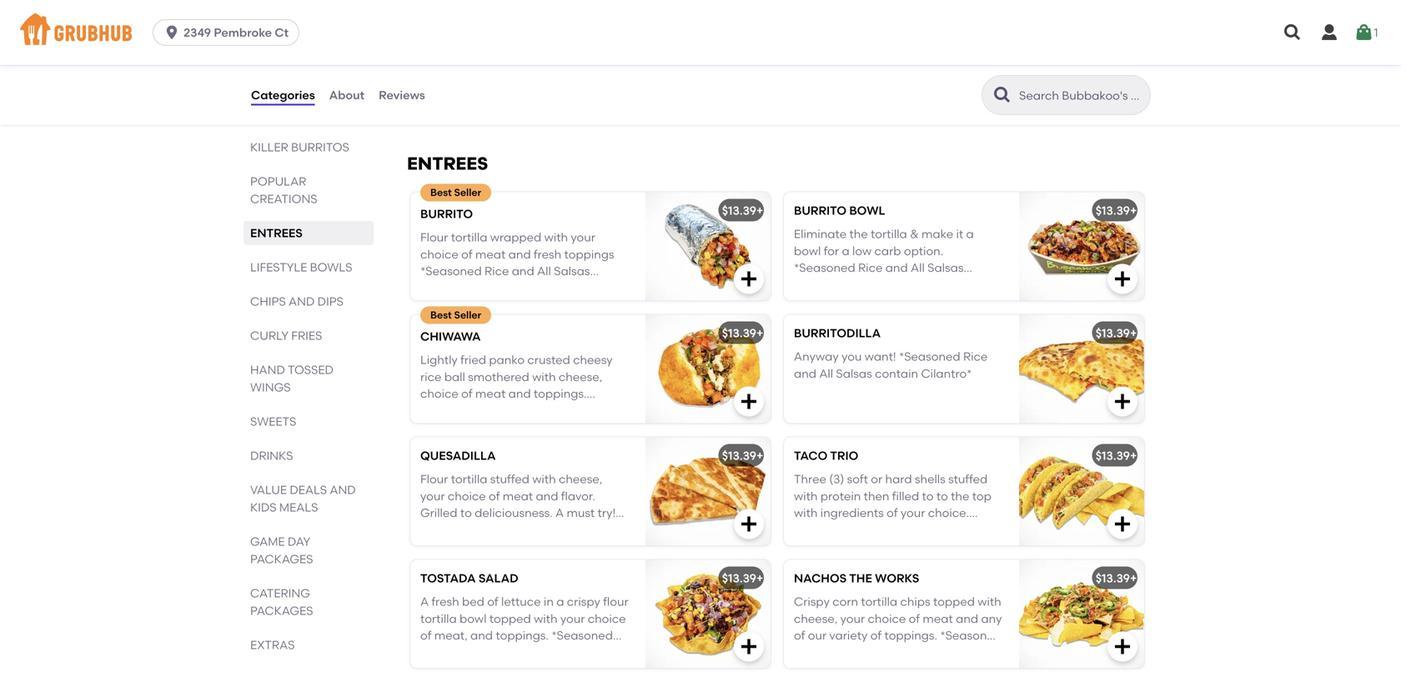 Task type: describe. For each thing, give the bounding box(es) containing it.
$13.39 + for quesadilla
[[722, 449, 764, 463]]

all inside crispy chicken, general tso, white rice, cilantro and shredded lettuce *seasoned rice and all salsas contain cilantro*
[[537, 82, 551, 96]]

svg image for burrito bowl image
[[1113, 269, 1133, 289]]

meals
[[279, 500, 318, 515]]

svg image for quesadilla 'image'
[[739, 514, 759, 534]]

kids
[[250, 500, 277, 515]]

wrapped
[[490, 230, 542, 244]]

0 horizontal spatial and
[[289, 294, 315, 309]]

bowl inside eliminate the tortilla & make it a bowl for a low carb option. *seasoned rice and all salsas contain cilantro*
[[794, 244, 821, 258]]

*seasoned inside crispy chicken, general tso, white rice, cilantro and shredded lettuce *seasoned rice and all salsas contain cilantro*
[[420, 82, 482, 96]]

1 packages from the top
[[250, 552, 313, 566]]

a inside the a fresh bed of lettuce in a crispy flour tortilla bowl topped with your choice of meat, and toppings.    *seasoned rice and all salsas contain cilantro*
[[420, 595, 429, 609]]

popular creations
[[250, 174, 317, 206]]

smothered
[[468, 370, 529, 384]]

creations
[[250, 192, 317, 206]]

burrito for burrito bowl
[[794, 203, 847, 218]]

meat inside flour tortilla stuffed with cheese, your choice of meat and flavor. grilled to deliciousness. a must try! *seasoned rice and all salsas contain cilantro*
[[503, 489, 533, 503]]

your inside flour tortilla stuffed with cheese, your choice of meat and flavor. grilled to deliciousness. a must try! *seasoned rice and all salsas contain cilantro*
[[420, 489, 445, 503]]

contain inside flour tortilla stuffed with cheese, your choice of meat and flavor. grilled to deliciousness. a must try! *seasoned rice and all salsas contain cilantro*
[[420, 540, 464, 554]]

tortilla inside flour tortilla wrapped with your choice of meat and fresh toppings *seasoned rice and all salsas contain cilantro*
[[451, 230, 487, 244]]

curly fries
[[250, 329, 322, 343]]

tostada salad
[[420, 571, 518, 585]]

*seasoned inside the a fresh bed of lettuce in a crispy flour tortilla bowl topped with your choice of meat, and toppings.    *seasoned rice and all salsas contain cilantro*
[[552, 629, 613, 643]]

all inside lightly fried panko crusted cheesy rice ball smothered with cheese, choice of meat and toppings. *seasoned rice and all salsas contain cilantro*
[[537, 404, 551, 418]]

hand tossed wings
[[250, 363, 334, 395]]

1 vertical spatial a
[[842, 244, 850, 258]]

nachos
[[794, 571, 847, 585]]

contain inside crispy chicken, general tso, white rice, cilantro and shredded lettuce *seasoned rice and all salsas contain cilantro*
[[420, 98, 464, 113]]

taco trio
[[794, 449, 859, 463]]

burrito bowl image
[[1019, 192, 1144, 301]]

catering
[[250, 586, 310, 601]]

nachos the works
[[794, 571, 919, 585]]

&
[[910, 227, 919, 241]]

meat inside lightly fried panko crusted cheesy rice ball smothered with cheese, choice of meat and toppings. *seasoned rice and all salsas contain cilantro*
[[475, 387, 506, 401]]

best for burrito
[[430, 186, 452, 198]]

crispy chicken, general tso, white rice, cilantro and shredded lettuce *seasoned rice and all salsas contain cilantro*
[[420, 48, 622, 113]]

Search Bubbakoo's Burritos search field
[[1018, 88, 1145, 103]]

1 vertical spatial entrees
[[250, 226, 303, 240]]

2 packages from the top
[[250, 604, 313, 618]]

best seller for chiwawa
[[430, 309, 481, 321]]

burrito for burrito
[[420, 207, 473, 221]]

popular
[[250, 174, 306, 189]]

tortilla inside eliminate the tortilla & make it a bowl for a low carb option. *seasoned rice and all salsas contain cilantro*
[[871, 227, 907, 241]]

value
[[250, 483, 287, 497]]

crispy for cilantro
[[420, 48, 456, 62]]

extras
[[250, 638, 295, 652]]

toppings
[[564, 247, 614, 261]]

a for eliminate the tortilla & make it a bowl for a low carb option. *seasoned rice and all salsas contain cilantro*
[[966, 227, 974, 241]]

anyway you want!    *seasoned rice and all salsas contain cilantro*
[[794, 350, 988, 381]]

reviews button
[[378, 65, 426, 125]]

to
[[460, 506, 472, 520]]

chicken,
[[459, 48, 508, 62]]

categories
[[251, 88, 315, 102]]

with inside crispy corn tortilla chips topped with cheese, your choice of meat and any of our variety of toppings.    *seasoned rice and all salsas contain cilantro*
[[978, 595, 1002, 609]]

drinks
[[250, 449, 293, 463]]

cilantro* inside flour tortilla stuffed with cheese, your choice of meat and flavor. grilled to deliciousness. a must try! *seasoned rice and all salsas contain cilantro*
[[467, 540, 517, 554]]

main navigation navigation
[[0, 0, 1401, 65]]

+ for nachos the works
[[1130, 571, 1137, 585]]

salsas inside anyway you want!    *seasoned rice and all salsas contain cilantro*
[[836, 367, 872, 381]]

option.
[[904, 244, 944, 258]]

rice inside the a fresh bed of lettuce in a crispy flour tortilla bowl topped with your choice of meat, and toppings.    *seasoned rice and all salsas contain cilantro*
[[420, 646, 445, 660]]

rice,
[[420, 65, 445, 79]]

general
[[511, 48, 557, 62]]

quesadilla
[[420, 449, 496, 463]]

any
[[981, 612, 1002, 626]]

pembroke
[[214, 25, 272, 40]]

$13.39 for nachos the works
[[1096, 571, 1130, 585]]

low
[[852, 244, 872, 258]]

*seasoned inside eliminate the tortilla & make it a bowl for a low carb option. *seasoned rice and all salsas contain cilantro*
[[794, 261, 856, 275]]

categories button
[[250, 65, 316, 125]]

lettuce
[[501, 595, 541, 609]]

variety
[[829, 629, 868, 643]]

choice inside lightly fried panko crusted cheesy rice ball smothered with cheese, choice of meat and toppings. *seasoned rice and all salsas contain cilantro*
[[420, 387, 459, 401]]

cilantro* inside flour tortilla wrapped with your choice of meat and fresh toppings *seasoned rice and all salsas contain cilantro*
[[467, 281, 517, 295]]

flour
[[603, 595, 629, 609]]

hand
[[250, 363, 285, 377]]

and inside anyway you want!    *seasoned rice and all salsas contain cilantro*
[[794, 367, 817, 381]]

bowls
[[310, 260, 352, 274]]

1 horizontal spatial entrees
[[407, 153, 488, 174]]

tossed
[[288, 363, 334, 377]]

+ for burrito bowl
[[1130, 203, 1137, 218]]

lifestyle bowls
[[250, 260, 352, 274]]

choice inside flour tortilla wrapped with your choice of meat and fresh toppings *seasoned rice and all salsas contain cilantro*
[[420, 247, 459, 261]]

+ for burritodilla
[[1130, 326, 1137, 340]]

for
[[824, 244, 839, 258]]

about button
[[328, 65, 365, 125]]

deals
[[290, 483, 327, 497]]

crispy for cheese,
[[794, 595, 830, 609]]

+ for taco trio
[[1130, 449, 1137, 463]]

works
[[875, 571, 919, 585]]

2349
[[184, 25, 211, 40]]

salsas inside lightly fried panko crusted cheesy rice ball smothered with cheese, choice of meat and toppings. *seasoned rice and all salsas contain cilantro*
[[554, 404, 590, 418]]

seller for chiwawa
[[454, 309, 481, 321]]

best for chiwawa
[[430, 309, 452, 321]]

your inside crispy corn tortilla chips topped with cheese, your choice of meat and any of our variety of toppings.    *seasoned rice and all salsas contain cilantro*
[[840, 612, 865, 626]]

contain inside the a fresh bed of lettuce in a crispy flour tortilla bowl topped with your choice of meat, and toppings.    *seasoned rice and all salsas contain cilantro*
[[529, 646, 572, 660]]

value deals and kids meals
[[250, 483, 356, 515]]

grilled
[[420, 506, 457, 520]]

deliciousness.
[[475, 506, 553, 520]]

cilantro
[[447, 65, 493, 79]]

catering packages
[[250, 586, 313, 618]]

lifestyle
[[250, 260, 307, 274]]

burrito bowl
[[794, 203, 885, 218]]

chiwawa
[[420, 329, 481, 343]]

crispy corn tortilla chips topped with cheese, your choice of meat and any of our variety of toppings.    *seasoned rice and all salsas contain cilantro*
[[794, 595, 1002, 660]]

contain inside crispy corn tortilla chips topped with cheese, your choice of meat and any of our variety of toppings.    *seasoned rice and all salsas contain cilantro*
[[902, 646, 946, 660]]

try!
[[598, 506, 616, 520]]

quesadilla image
[[646, 437, 771, 546]]

all inside crispy corn tortilla chips topped with cheese, your choice of meat and any of our variety of toppings.    *seasoned rice and all salsas contain cilantro*
[[847, 646, 861, 660]]

2349 pembroke ct
[[184, 25, 289, 40]]

with inside flour tortilla wrapped with your choice of meat and fresh toppings *seasoned rice and all salsas contain cilantro*
[[544, 230, 568, 244]]

$13.39 for tostada salad
[[722, 571, 757, 585]]

contain inside anyway you want!    *seasoned rice and all salsas contain cilantro*
[[875, 367, 918, 381]]

meat,
[[434, 629, 468, 643]]

salsas inside crispy corn tortilla chips topped with cheese, your choice of meat and any of our variety of toppings.    *seasoned rice and all salsas contain cilantro*
[[863, 646, 899, 660]]

choice inside crispy corn tortilla chips topped with cheese, your choice of meat and any of our variety of toppings.    *seasoned rice and all salsas contain cilantro*
[[868, 612, 906, 626]]

the
[[849, 227, 868, 241]]

flour for flour tortilla wrapped with your choice of meat and fresh toppings *seasoned rice and all salsas contain cilantro*
[[420, 230, 448, 244]]

white
[[584, 48, 617, 62]]

$13.39 for taco trio
[[1096, 449, 1130, 463]]

taco trio image
[[1019, 437, 1144, 546]]

meat inside crispy corn tortilla chips topped with cheese, your choice of meat and any of our variety of toppings.    *seasoned rice and all salsas contain cilantro*
[[923, 612, 953, 626]]

cilantro* inside crispy corn tortilla chips topped with cheese, your choice of meat and any of our variety of toppings.    *seasoned rice and all salsas contain cilantro*
[[948, 646, 999, 660]]

fresh inside flour tortilla wrapped with your choice of meat and fresh toppings *seasoned rice and all salsas contain cilantro*
[[534, 247, 561, 261]]

general tso's crispy chicken tacos (3) image
[[646, 9, 771, 118]]

$13.39 for quesadilla
[[722, 449, 757, 463]]

the
[[849, 571, 872, 585]]

+ for tostada salad
[[757, 571, 764, 585]]

lightly
[[420, 353, 458, 367]]

lightly fried panko crusted cheesy rice ball smothered with cheese, choice of meat and toppings. *seasoned rice and all salsas contain cilantro*
[[420, 353, 613, 435]]

dips
[[317, 294, 344, 309]]

contain inside flour tortilla wrapped with your choice of meat and fresh toppings *seasoned rice and all salsas contain cilantro*
[[420, 281, 464, 295]]

*seasoned inside flour tortilla stuffed with cheese, your choice of meat and flavor. grilled to deliciousness. a must try! *seasoned rice and all salsas contain cilantro*
[[420, 523, 482, 537]]

eliminate the tortilla & make it a bowl for a low carb option. *seasoned rice and all salsas contain cilantro*
[[794, 227, 974, 292]]

about
[[329, 88, 365, 102]]

all inside eliminate the tortilla & make it a bowl for a low carb option. *seasoned rice and all salsas contain cilantro*
[[911, 261, 925, 275]]

burritodilla
[[794, 326, 881, 340]]

salsas inside flour tortilla wrapped with your choice of meat and fresh toppings *seasoned rice and all salsas contain cilantro*
[[554, 264, 590, 278]]

*seasoned inside crispy corn tortilla chips topped with cheese, your choice of meat and any of our variety of toppings.    *seasoned rice and all salsas contain cilantro*
[[940, 629, 1002, 643]]

must
[[567, 506, 595, 520]]

svg image for taco trio image
[[1113, 514, 1133, 534]]

1 button
[[1354, 18, 1378, 48]]

flour tortilla wrapped with your choice of meat and fresh toppings *seasoned rice and all salsas contain cilantro*
[[420, 230, 614, 295]]

all inside the a fresh bed of lettuce in a crispy flour tortilla bowl topped with your choice of meat, and toppings.    *seasoned rice and all salsas contain cilantro*
[[473, 646, 487, 660]]

chips
[[900, 595, 931, 609]]

meat inside flour tortilla wrapped with your choice of meat and fresh toppings *seasoned rice and all salsas contain cilantro*
[[475, 247, 506, 261]]

carb
[[875, 244, 901, 258]]

you
[[842, 350, 862, 364]]

rice inside crispy chicken, general tso, white rice, cilantro and shredded lettuce *seasoned rice and all salsas contain cilantro*
[[485, 82, 509, 96]]

all inside anyway you want!    *seasoned rice and all salsas contain cilantro*
[[819, 367, 833, 381]]

rice inside flour tortilla wrapped with your choice of meat and fresh toppings *seasoned rice and all salsas contain cilantro*
[[485, 264, 509, 278]]

killer
[[250, 140, 288, 154]]

cilantro* inside eliminate the tortilla & make it a bowl for a low carb option. *seasoned rice and all salsas contain cilantro*
[[840, 278, 891, 292]]

panko
[[489, 353, 525, 367]]

svg image for nashville fries image
[[1113, 86, 1133, 106]]

your inside flour tortilla wrapped with your choice of meat and fresh toppings *seasoned rice and all salsas contain cilantro*
[[571, 230, 595, 244]]

cilantro* inside the a fresh bed of lettuce in a crispy flour tortilla bowl topped with your choice of meat, and toppings.    *seasoned rice and all salsas contain cilantro*
[[575, 646, 626, 660]]

chips
[[250, 294, 286, 309]]



Task type: locate. For each thing, give the bounding box(es) containing it.
ct
[[275, 25, 289, 40]]

toppings. inside crispy corn tortilla chips topped with cheese, your choice of meat and any of our variety of toppings.    *seasoned rice and all salsas contain cilantro*
[[885, 629, 938, 643]]

fresh down tostada
[[432, 595, 459, 609]]

1 vertical spatial best seller
[[430, 309, 481, 321]]

cheesy
[[573, 353, 613, 367]]

crusted
[[528, 353, 570, 367]]

$13.39
[[722, 203, 757, 218], [1096, 203, 1130, 218], [722, 326, 757, 340], [1096, 326, 1130, 340], [722, 449, 757, 463], [1096, 449, 1130, 463], [722, 571, 757, 585], [1096, 571, 1130, 585]]

and left dips
[[289, 294, 315, 309]]

rice
[[485, 82, 509, 96], [858, 261, 883, 275], [485, 264, 509, 278], [963, 350, 988, 364], [485, 404, 509, 418], [485, 523, 509, 537], [420, 646, 445, 660], [794, 646, 819, 660]]

game
[[250, 535, 285, 549]]

salsas down you at right bottom
[[836, 367, 872, 381]]

0 horizontal spatial a
[[557, 595, 564, 609]]

entrees down reviews button
[[407, 153, 488, 174]]

of
[[461, 247, 473, 261], [461, 387, 473, 401], [489, 489, 500, 503], [487, 595, 498, 609], [909, 612, 920, 626], [420, 629, 432, 643], [794, 629, 805, 643], [871, 629, 882, 643]]

1 vertical spatial cheese,
[[559, 472, 602, 486]]

+ for quesadilla
[[757, 449, 764, 463]]

0 horizontal spatial entrees
[[250, 226, 303, 240]]

svg image for the nachos the works image
[[1113, 637, 1133, 657]]

0 vertical spatial flour
[[420, 230, 448, 244]]

cheese, down cheesy
[[559, 370, 602, 384]]

all down variety
[[847, 646, 861, 660]]

taco
[[794, 449, 828, 463]]

contain down for
[[794, 278, 837, 292]]

toppings. inside lightly fried panko crusted cheesy rice ball smothered with cheese, choice of meat and toppings. *seasoned rice and all salsas contain cilantro*
[[534, 387, 587, 401]]

tortilla inside crispy corn tortilla chips topped with cheese, your choice of meat and any of our variety of toppings.    *seasoned rice and all salsas contain cilantro*
[[861, 595, 898, 609]]

and right deals
[[330, 483, 356, 497]]

crispy
[[567, 595, 600, 609]]

burritos
[[291, 140, 349, 154]]

a for a fresh bed of lettuce in a crispy flour tortilla bowl topped with your choice of meat, and toppings.    *seasoned rice and all salsas contain cilantro*
[[557, 595, 564, 609]]

2 vertical spatial cheese,
[[794, 612, 838, 626]]

contain down chips at bottom right
[[902, 646, 946, 660]]

tortilla down works
[[861, 595, 898, 609]]

2 vertical spatial a
[[557, 595, 564, 609]]

with down in
[[534, 612, 558, 626]]

0 vertical spatial cheese,
[[559, 370, 602, 384]]

entrees up 'lifestyle'
[[250, 226, 303, 240]]

2349 pembroke ct button
[[153, 19, 306, 46]]

*seasoned down 'any' at the right
[[940, 629, 1002, 643]]

0 horizontal spatial burrito
[[420, 207, 473, 221]]

cilantro* inside anyway you want!    *seasoned rice and all salsas contain cilantro*
[[921, 367, 972, 381]]

*seasoned down rice,
[[420, 82, 482, 96]]

sweets
[[250, 415, 296, 429]]

0 vertical spatial a
[[966, 227, 974, 241]]

*seasoned inside flour tortilla wrapped with your choice of meat and fresh toppings *seasoned rice and all salsas contain cilantro*
[[420, 264, 482, 278]]

crispy chicken, general tso, white rice, cilantro and shredded lettuce *seasoned rice and all salsas contain cilantro* button
[[410, 9, 771, 118]]

$13.39 for burritodilla
[[1096, 326, 1130, 340]]

contain down rice,
[[420, 98, 464, 113]]

with right the stuffed
[[532, 472, 556, 486]]

a inside flour tortilla stuffed with cheese, your choice of meat and flavor. grilled to deliciousness. a must try! *seasoned rice and all salsas contain cilantro*
[[556, 506, 564, 520]]

with inside the a fresh bed of lettuce in a crispy flour tortilla bowl topped with your choice of meat, and toppings.    *seasoned rice and all salsas contain cilantro*
[[534, 612, 558, 626]]

2 seller from the top
[[454, 309, 481, 321]]

all inside flour tortilla wrapped with your choice of meat and fresh toppings *seasoned rice and all salsas contain cilantro*
[[537, 264, 551, 278]]

*seasoned down for
[[794, 261, 856, 275]]

cheese, up 'our' at the right of page
[[794, 612, 838, 626]]

eliminate
[[794, 227, 847, 241]]

$13.39 +
[[722, 203, 764, 218], [1096, 203, 1137, 218], [722, 326, 764, 340], [1096, 326, 1137, 340], [722, 449, 764, 463], [1096, 449, 1137, 463], [722, 571, 764, 585], [1096, 571, 1137, 585]]

rice inside flour tortilla stuffed with cheese, your choice of meat and flavor. grilled to deliciousness. a must try! *seasoned rice and all salsas contain cilantro*
[[485, 523, 509, 537]]

entrees
[[407, 153, 488, 174], [250, 226, 303, 240]]

salsas inside flour tortilla stuffed with cheese, your choice of meat and flavor. grilled to deliciousness. a must try! *seasoned rice and all salsas contain cilantro*
[[554, 523, 590, 537]]

1 flour from the top
[[420, 230, 448, 244]]

salsas down cheesy
[[554, 404, 590, 418]]

svg image inside 2349 pembroke ct button
[[164, 24, 180, 41]]

0 vertical spatial and
[[289, 294, 315, 309]]

toppings. down the crusted
[[534, 387, 587, 401]]

your up grilled
[[420, 489, 445, 503]]

toppings. inside the a fresh bed of lettuce in a crispy flour tortilla bowl topped with your choice of meat, and toppings.    *seasoned rice and all salsas contain cilantro*
[[496, 629, 549, 643]]

1 horizontal spatial a
[[556, 506, 564, 520]]

best seller for burrito
[[430, 186, 481, 198]]

tortilla inside the a fresh bed of lettuce in a crispy flour tortilla bowl topped with your choice of meat, and toppings.    *seasoned rice and all salsas contain cilantro*
[[420, 612, 457, 626]]

flour
[[420, 230, 448, 244], [420, 472, 448, 486]]

toppings. down chips at bottom right
[[885, 629, 938, 643]]

topped down lettuce
[[489, 612, 531, 626]]

choice inside the a fresh bed of lettuce in a crispy flour tortilla bowl topped with your choice of meat, and toppings.    *seasoned rice and all salsas contain cilantro*
[[588, 612, 626, 626]]

trio
[[830, 449, 859, 463]]

with up 'any' at the right
[[978, 595, 1002, 609]]

topped
[[933, 595, 975, 609], [489, 612, 531, 626]]

meat up deliciousness.
[[503, 489, 533, 503]]

salsas down shredded at left
[[554, 82, 590, 96]]

0 horizontal spatial topped
[[489, 612, 531, 626]]

cheese, inside lightly fried panko crusted cheesy rice ball smothered with cheese, choice of meat and toppings. *seasoned rice and all salsas contain cilantro*
[[559, 370, 602, 384]]

your up variety
[[840, 612, 865, 626]]

all down bed
[[473, 646, 487, 660]]

fried
[[461, 353, 486, 367]]

lettuce
[[579, 65, 622, 79]]

contain down in
[[529, 646, 572, 660]]

2 flour from the top
[[420, 472, 448, 486]]

1 vertical spatial fresh
[[432, 595, 459, 609]]

all down deliciousness.
[[537, 523, 551, 537]]

0 horizontal spatial crispy
[[420, 48, 456, 62]]

bowl
[[794, 244, 821, 258], [460, 612, 487, 626]]

contain inside eliminate the tortilla & make it a bowl for a low carb option. *seasoned rice and all salsas contain cilantro*
[[794, 278, 837, 292]]

+
[[757, 203, 764, 218], [1130, 203, 1137, 218], [757, 326, 764, 340], [1130, 326, 1137, 340], [757, 449, 764, 463], [1130, 449, 1137, 463], [757, 571, 764, 585], [1130, 571, 1137, 585]]

tortilla up carb
[[871, 227, 907, 241]]

1 horizontal spatial fresh
[[534, 247, 561, 261]]

fresh inside the a fresh bed of lettuce in a crispy flour tortilla bowl topped with your choice of meat, and toppings.    *seasoned rice and all salsas contain cilantro*
[[432, 595, 459, 609]]

your down 'crispy'
[[560, 612, 585, 626]]

1 best seller from the top
[[430, 186, 481, 198]]

1 vertical spatial seller
[[454, 309, 481, 321]]

flour for flour tortilla stuffed with cheese, your choice of meat and flavor. grilled to deliciousness. a must try! *seasoned rice and all salsas contain cilantro*
[[420, 472, 448, 486]]

$13.39 + for tostada salad
[[722, 571, 764, 585]]

a fresh bed of lettuce in a crispy flour tortilla bowl topped with your choice of meat, and toppings.    *seasoned rice and all salsas contain cilantro*
[[420, 595, 629, 660]]

svg image
[[1354, 23, 1374, 43], [1113, 86, 1133, 106], [739, 269, 759, 289], [1113, 269, 1133, 289], [739, 514, 759, 534], [1113, 514, 1133, 534], [1113, 637, 1133, 657]]

with inside lightly fried panko crusted cheesy rice ball smothered with cheese, choice of meat and toppings. *seasoned rice and all salsas contain cilantro*
[[532, 370, 556, 384]]

0 vertical spatial bowl
[[794, 244, 821, 258]]

*seasoned down grilled
[[420, 523, 482, 537]]

svg image inside 1 button
[[1354, 23, 1374, 43]]

flour down quesadilla
[[420, 472, 448, 486]]

a inside the a fresh bed of lettuce in a crispy flour tortilla bowl topped with your choice of meat, and toppings.    *seasoned rice and all salsas contain cilantro*
[[557, 595, 564, 609]]

nashville fries image
[[1019, 9, 1144, 118]]

0 horizontal spatial bowl
[[460, 612, 487, 626]]

choice down flour
[[588, 612, 626, 626]]

of inside flour tortilla stuffed with cheese, your choice of meat and flavor. grilled to deliciousness. a must try! *seasoned rice and all salsas contain cilantro*
[[489, 489, 500, 503]]

topped inside crispy corn tortilla chips topped with cheese, your choice of meat and any of our variety of toppings.    *seasoned rice and all salsas contain cilantro*
[[933, 595, 975, 609]]

1 vertical spatial best
[[430, 309, 452, 321]]

flour inside flour tortilla stuffed with cheese, your choice of meat and flavor. grilled to deliciousness. a must try! *seasoned rice and all salsas contain cilantro*
[[420, 472, 448, 486]]

with down the crusted
[[532, 370, 556, 384]]

0 vertical spatial best
[[430, 186, 452, 198]]

salsas down lettuce
[[490, 646, 526, 660]]

your up toppings
[[571, 230, 595, 244]]

contain up quesadilla
[[420, 421, 464, 435]]

ball
[[444, 370, 465, 384]]

*seasoned inside lightly fried panko crusted cheesy rice ball smothered with cheese, choice of meat and toppings. *seasoned rice and all salsas contain cilantro*
[[420, 404, 482, 418]]

choice inside flour tortilla stuffed with cheese, your choice of meat and flavor. grilled to deliciousness. a must try! *seasoned rice and all salsas contain cilantro*
[[448, 489, 486, 503]]

packages down catering
[[250, 604, 313, 618]]

and
[[289, 294, 315, 309], [330, 483, 356, 497]]

1 vertical spatial and
[[330, 483, 356, 497]]

shredded
[[521, 65, 577, 79]]

contain inside lightly fried panko crusted cheesy rice ball smothered with cheese, choice of meat and toppings. *seasoned rice and all salsas contain cilantro*
[[420, 421, 464, 435]]

2 best from the top
[[430, 309, 452, 321]]

1 seller from the top
[[454, 186, 481, 198]]

in
[[544, 595, 554, 609]]

0 vertical spatial best seller
[[430, 186, 481, 198]]

choice up to
[[448, 489, 486, 503]]

meat down chips at bottom right
[[923, 612, 953, 626]]

2 best seller from the top
[[430, 309, 481, 321]]

it
[[956, 227, 964, 241]]

of inside flour tortilla wrapped with your choice of meat and fresh toppings *seasoned rice and all salsas contain cilantro*
[[461, 247, 473, 261]]

choice down rice
[[420, 387, 459, 401]]

choice up chiwawa at top left
[[420, 247, 459, 261]]

crispy inside crispy chicken, general tso, white rice, cilantro and shredded lettuce *seasoned rice and all salsas contain cilantro*
[[420, 48, 456, 62]]

wings
[[250, 380, 291, 395]]

tso,
[[559, 48, 581, 62]]

0 vertical spatial crispy
[[420, 48, 456, 62]]

make
[[922, 227, 953, 241]]

crispy inside crispy corn tortilla chips topped with cheese, your choice of meat and any of our variety of toppings.    *seasoned rice and all salsas contain cilantro*
[[794, 595, 830, 609]]

1 vertical spatial a
[[420, 595, 429, 609]]

with up toppings
[[544, 230, 568, 244]]

a left must
[[556, 506, 564, 520]]

meat down smothered
[[475, 387, 506, 401]]

a right it
[[966, 227, 974, 241]]

all down anyway
[[819, 367, 833, 381]]

bed
[[462, 595, 485, 609]]

rice inside lightly fried panko crusted cheesy rice ball smothered with cheese, choice of meat and toppings. *seasoned rice and all salsas contain cilantro*
[[485, 404, 509, 418]]

all down the wrapped
[[537, 264, 551, 278]]

killer burritos
[[250, 140, 349, 154]]

1 vertical spatial crispy
[[794, 595, 830, 609]]

salsas down option. on the right of page
[[928, 261, 964, 275]]

1 vertical spatial topped
[[489, 612, 531, 626]]

crispy
[[420, 48, 456, 62], [794, 595, 830, 609]]

1 horizontal spatial a
[[842, 244, 850, 258]]

your
[[571, 230, 595, 244], [420, 489, 445, 503], [560, 612, 585, 626], [840, 612, 865, 626]]

tostada salad image
[[646, 560, 771, 668]]

a
[[556, 506, 564, 520], [420, 595, 429, 609]]

all down option. on the right of page
[[911, 261, 925, 275]]

anyway
[[794, 350, 839, 364]]

seller
[[454, 186, 481, 198], [454, 309, 481, 321]]

contain
[[420, 98, 464, 113], [794, 278, 837, 292], [420, 281, 464, 295], [875, 367, 918, 381], [420, 421, 464, 435], [420, 540, 464, 554], [529, 646, 572, 660], [902, 646, 946, 660]]

1
[[1374, 25, 1378, 39]]

*seasoned up chiwawa at top left
[[420, 264, 482, 278]]

cilantro* inside crispy chicken, general tso, white rice, cilantro and shredded lettuce *seasoned rice and all salsas contain cilantro*
[[467, 98, 517, 113]]

2 horizontal spatial a
[[966, 227, 974, 241]]

0 horizontal spatial a
[[420, 595, 429, 609]]

and inside value deals and kids meals
[[330, 483, 356, 497]]

search icon image
[[993, 85, 1013, 105]]

flavor.
[[561, 489, 595, 503]]

*seasoned down 'crispy'
[[552, 629, 613, 643]]

chips and dips
[[250, 294, 344, 309]]

0 vertical spatial topped
[[933, 595, 975, 609]]

1 vertical spatial bowl
[[460, 612, 487, 626]]

svg image
[[1283, 23, 1303, 43], [1320, 23, 1340, 43], [164, 24, 180, 41], [739, 391, 759, 411], [1113, 391, 1133, 411], [739, 637, 759, 657]]

want!
[[865, 350, 896, 364]]

1 horizontal spatial and
[[330, 483, 356, 497]]

*seasoned inside anyway you want!    *seasoned rice and all salsas contain cilantro*
[[899, 350, 961, 364]]

burritodilla image
[[1019, 315, 1144, 423]]

contain up chiwawa at top left
[[420, 281, 464, 295]]

packages down game
[[250, 552, 313, 566]]

salsas down toppings
[[554, 264, 590, 278]]

$13.39 + for taco trio
[[1096, 449, 1137, 463]]

fresh down the wrapped
[[534, 247, 561, 261]]

best
[[430, 186, 452, 198], [430, 309, 452, 321]]

salad
[[479, 571, 518, 585]]

flour inside flour tortilla wrapped with your choice of meat and fresh toppings *seasoned rice and all salsas contain cilantro*
[[420, 230, 448, 244]]

with inside flour tortilla stuffed with cheese, your choice of meat and flavor. grilled to deliciousness. a must try! *seasoned rice and all salsas contain cilantro*
[[532, 472, 556, 486]]

0 vertical spatial a
[[556, 506, 564, 520]]

salsas down must
[[554, 523, 590, 537]]

cheese, up flavor.
[[559, 472, 602, 486]]

1 best from the top
[[430, 186, 452, 198]]

a right for
[[842, 244, 850, 258]]

of inside lightly fried panko crusted cheesy rice ball smothered with cheese, choice of meat and toppings. *seasoned rice and all salsas contain cilantro*
[[461, 387, 473, 401]]

nachos the works image
[[1019, 560, 1144, 668]]

cilantro*
[[467, 98, 517, 113], [840, 278, 891, 292], [467, 281, 517, 295], [921, 367, 972, 381], [467, 421, 517, 435], [467, 540, 517, 554], [575, 646, 626, 660], [948, 646, 999, 660]]

cheese, inside flour tortilla stuffed with cheese, your choice of meat and flavor. grilled to deliciousness. a must try! *seasoned rice and all salsas contain cilantro*
[[559, 472, 602, 486]]

tortilla up "meat,"
[[420, 612, 457, 626]]

fries
[[291, 329, 322, 343]]

all down shredded at left
[[537, 82, 551, 96]]

cilantro* inside lightly fried panko crusted cheesy rice ball smothered with cheese, choice of meat and toppings. *seasoned rice and all salsas contain cilantro*
[[467, 421, 517, 435]]

packages
[[250, 552, 313, 566], [250, 604, 313, 618]]

and inside eliminate the tortilla & make it a bowl for a low carb option. *seasoned rice and all salsas contain cilantro*
[[886, 261, 908, 275]]

choice down chips at bottom right
[[868, 612, 906, 626]]

salsas inside the a fresh bed of lettuce in a crispy flour tortilla bowl topped with your choice of meat, and toppings.    *seasoned rice and all salsas contain cilantro*
[[490, 646, 526, 660]]

0 vertical spatial packages
[[250, 552, 313, 566]]

salsas down variety
[[863, 646, 899, 660]]

salsas inside crispy chicken, general tso, white rice, cilantro and shredded lettuce *seasoned rice and all salsas contain cilantro*
[[554, 82, 590, 96]]

all inside flour tortilla stuffed with cheese, your choice of meat and flavor. grilled to deliciousness. a must try! *seasoned rice and all salsas contain cilantro*
[[537, 523, 551, 537]]

salsas inside eliminate the tortilla & make it a bowl for a low carb option. *seasoned rice and all salsas contain cilantro*
[[928, 261, 964, 275]]

tortilla left the wrapped
[[451, 230, 487, 244]]

your inside the a fresh bed of lettuce in a crispy flour tortilla bowl topped with your choice of meat, and toppings.    *seasoned rice and all salsas contain cilantro*
[[560, 612, 585, 626]]

contain down want!
[[875, 367, 918, 381]]

rice inside crispy corn tortilla chips topped with cheese, your choice of meat and any of our variety of toppings.    *seasoned rice and all salsas contain cilantro*
[[794, 646, 819, 660]]

day
[[288, 535, 310, 549]]

topped right chips at bottom right
[[933, 595, 975, 609]]

topped inside the a fresh bed of lettuce in a crispy flour tortilla bowl topped with your choice of meat, and toppings.    *seasoned rice and all salsas contain cilantro*
[[489, 612, 531, 626]]

tortilla inside flour tortilla stuffed with cheese, your choice of meat and flavor. grilled to deliciousness. a must try! *seasoned rice and all salsas contain cilantro*
[[451, 472, 487, 486]]

toppings. down lettuce
[[496, 629, 549, 643]]

bowl down eliminate
[[794, 244, 821, 258]]

$13.39 for burrito bowl
[[1096, 203, 1130, 218]]

1 horizontal spatial burrito
[[794, 203, 847, 218]]

bowl inside the a fresh bed of lettuce in a crispy flour tortilla bowl topped with your choice of meat, and toppings.    *seasoned rice and all salsas contain cilantro*
[[460, 612, 487, 626]]

rice inside anyway you want!    *seasoned rice and all salsas contain cilantro*
[[963, 350, 988, 364]]

and
[[496, 65, 518, 79], [512, 82, 534, 96], [508, 247, 531, 261], [886, 261, 908, 275], [512, 264, 534, 278], [794, 367, 817, 381], [508, 387, 531, 401], [512, 404, 534, 418], [536, 489, 558, 503], [512, 523, 534, 537], [956, 612, 978, 626], [470, 629, 493, 643], [448, 646, 470, 660], [821, 646, 844, 660]]

tortilla down quesadilla
[[451, 472, 487, 486]]

stuffed
[[490, 472, 530, 486]]

best seller
[[430, 186, 481, 198], [430, 309, 481, 321]]

1 vertical spatial flour
[[420, 472, 448, 486]]

crispy up rice,
[[420, 48, 456, 62]]

burrito image
[[646, 192, 771, 301]]

contain up tostada
[[420, 540, 464, 554]]

crispy down 'nachos'
[[794, 595, 830, 609]]

cheese, inside crispy corn tortilla chips topped with cheese, your choice of meat and any of our variety of toppings.    *seasoned rice and all salsas contain cilantro*
[[794, 612, 838, 626]]

1 vertical spatial packages
[[250, 604, 313, 618]]

bowl down bed
[[460, 612, 487, 626]]

a right in
[[557, 595, 564, 609]]

rice inside eliminate the tortilla & make it a bowl for a low carb option. *seasoned rice and all salsas contain cilantro*
[[858, 261, 883, 275]]

cheese,
[[559, 370, 602, 384], [559, 472, 602, 486], [794, 612, 838, 626]]

toppings.
[[534, 387, 587, 401], [496, 629, 549, 643], [885, 629, 938, 643]]

*seasoned right want!
[[899, 350, 961, 364]]

0 vertical spatial entrees
[[407, 153, 488, 174]]

all down the crusted
[[537, 404, 551, 418]]

reviews
[[379, 88, 425, 102]]

0 vertical spatial fresh
[[534, 247, 561, 261]]

game day packages
[[250, 535, 313, 566]]

*seasoned down ball
[[420, 404, 482, 418]]

1 horizontal spatial crispy
[[794, 595, 830, 609]]

bowl
[[849, 203, 885, 218]]

meat
[[475, 247, 506, 261], [475, 387, 506, 401], [503, 489, 533, 503], [923, 612, 953, 626]]

1 horizontal spatial bowl
[[794, 244, 821, 258]]

0 horizontal spatial fresh
[[432, 595, 459, 609]]

a
[[966, 227, 974, 241], [842, 244, 850, 258], [557, 595, 564, 609]]

1 horizontal spatial topped
[[933, 595, 975, 609]]

flour left the wrapped
[[420, 230, 448, 244]]

$13.39 + for burritodilla
[[1096, 326, 1137, 340]]

0 vertical spatial seller
[[454, 186, 481, 198]]

chiwawa image
[[646, 315, 771, 423]]

$13.39 + for burrito bowl
[[1096, 203, 1137, 218]]

a down tostada
[[420, 595, 429, 609]]

seller for burrito
[[454, 186, 481, 198]]

$13.39 + for nachos the works
[[1096, 571, 1137, 585]]

tortilla
[[871, 227, 907, 241], [451, 230, 487, 244], [451, 472, 487, 486], [861, 595, 898, 609], [420, 612, 457, 626]]

choice
[[420, 247, 459, 261], [420, 387, 459, 401], [448, 489, 486, 503], [588, 612, 626, 626], [868, 612, 906, 626]]

meat down the wrapped
[[475, 247, 506, 261]]

our
[[808, 629, 827, 643]]



Task type: vqa. For each thing, say whether or not it's contained in the screenshot.
BURRITO's Best Seller
yes



